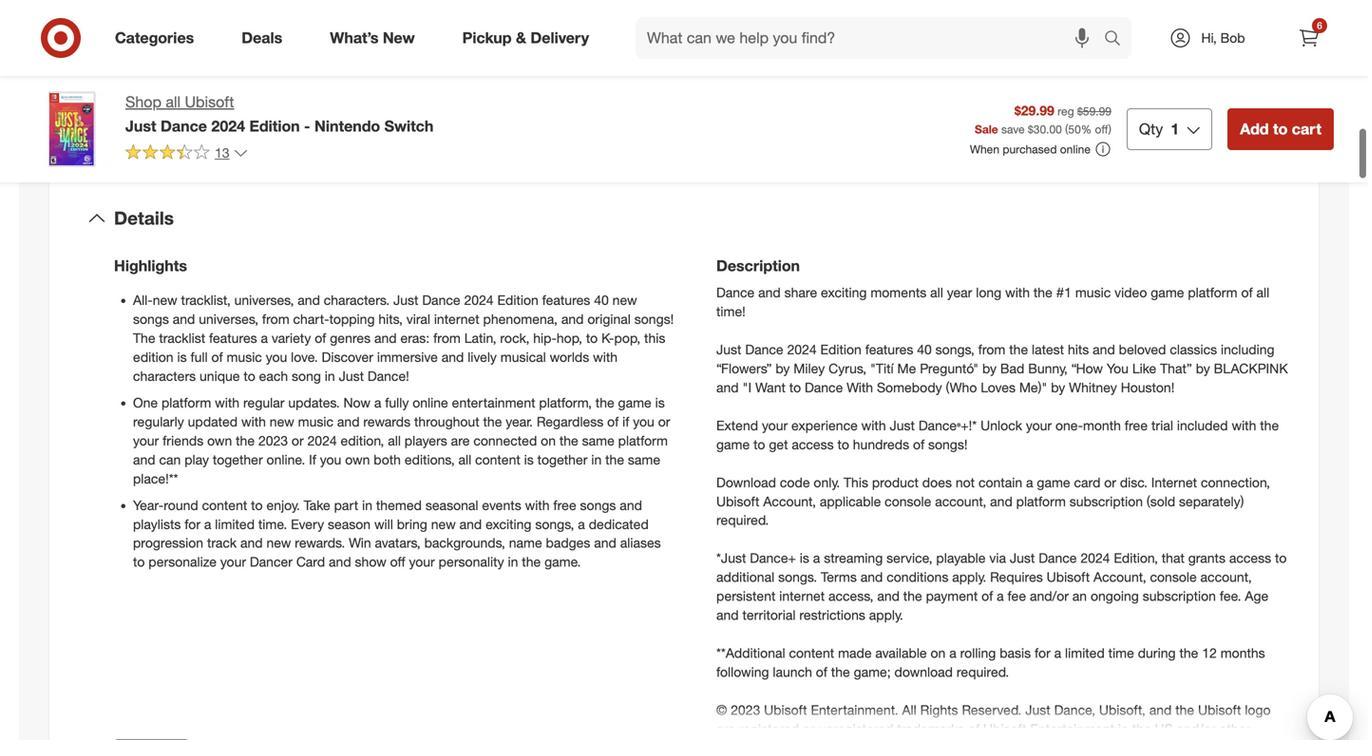 Task type: vqa. For each thing, say whether or not it's contained in the screenshot.
editions,
yes



Task type: describe. For each thing, give the bounding box(es) containing it.
and down now
[[337, 413, 360, 430]]

to left each
[[244, 368, 255, 384]]

bunny,
[[1029, 360, 1068, 377]]

you
[[1107, 360, 1129, 377]]

songs! inside all-new tracklist, universes, and characters. just dance 2024 edition features 40 new songs and universes, from chart-topping hits, viral internet phenomena, and original songs! the tracklist features a variety of genres and eras: from latin, rock, hip-hop, to k-pop, this edition is full of music you love. discover immersive and lively musical worlds with characters unique to each song in just dance!
[[635, 311, 674, 327]]

and up you
[[1093, 341, 1116, 358]]

account, inside download code only. this product does not contain a game card or disc. internet connection, ubisoft account, applicable console account, and platform subscription (sold separately) required.
[[936, 493, 987, 510]]

genres
[[330, 330, 371, 346]]

access inside *just dance+ is a streaming service, playable via just dance 2024 edition, that grants access to additional songs. terms and conditions apply. requires ubisoft account, console account, persistent internet access, and the payment of a fee and/or an ongoing subscription fee. age and territorial restrictions apply.
[[1230, 550, 1272, 567]]

1 horizontal spatial features
[[543, 292, 591, 308]]

a up the badges
[[578, 516, 585, 533]]

this
[[645, 330, 666, 346]]

card
[[1075, 474, 1101, 491]]

personalize
[[149, 554, 217, 571]]

songs.
[[779, 569, 818, 586]]

with inside the "dance and share exciting moments all year long with the #1 music video game platform of all time!"
[[1006, 284, 1031, 301]]

40 inside all-new tracklist, universes, and characters. just dance 2024 edition features 40 new songs and universes, from chart-topping hits, viral internet phenomena, and original songs! the tracklist features a variety of genres and eras: from latin, rock, hip-hop, to k-pop, this edition is full of music you love. discover immersive and lively musical worlds with characters unique to each song in just dance!
[[594, 292, 609, 308]]

what's
[[330, 29, 379, 47]]

to left k-
[[586, 330, 598, 346]]

the inside *just dance+ is a streaming service, playable via just dance 2024 edition, that grants access to additional songs. terms and conditions apply. requires ubisoft account, console account, persistent internet access, and the payment of a fee and/or an ongoing subscription fee. age and territorial restrictions apply.
[[904, 588, 923, 605]]

dance up '"flowers"'
[[746, 341, 784, 358]]

6 link
[[1289, 17, 1331, 59]]

other
[[1220, 721, 1251, 738]]

new inside one platform with regular updates. now a fully online entertainment platform, the game is regularly updated with new music and rewards throughout the year. regardless of if you or your friends own the 2023 or 2024 edition, all players are connected on the same platform and can play together online. if you own both editions, all content is together in the same place!**
[[270, 413, 294, 430]]

and down persistent
[[717, 607, 739, 624]]

$29.99 reg $59.99 sale save $ 30.00 ( 50 % off )
[[975, 102, 1112, 136]]

0 vertical spatial apply.
[[953, 569, 987, 586]]

variety
[[272, 330, 311, 346]]

the down updated on the bottom of page
[[236, 432, 255, 449]]

with inside year-round content to enjoy. take part in themed seasonal events with free songs and playlists for a limited time. every season will bring new and exciting songs, a dedicated progression track and new rewards. win avatars, backgrounds, name badges and aliases to personalize your dancer card and show off your personality in the game.
[[525, 497, 550, 514]]

throughout
[[414, 413, 480, 430]]

what's new
[[330, 29, 415, 47]]

me)"
[[1020, 379, 1048, 396]]

original
[[588, 311, 631, 327]]

full
[[191, 349, 208, 365]]

online.
[[267, 451, 305, 468]]

musical
[[501, 349, 546, 365]]

and/or inside *just dance+ is a streaming service, playable via just dance 2024 edition, that grants access to additional songs. terms and conditions apply. requires ubisoft account, console account, persistent internet access, and the payment of a fee and/or an ongoing subscription fee. age and territorial restrictions apply.
[[1030, 588, 1069, 605]]

image of just dance 2024 edition - nintendo switch image
[[34, 91, 110, 167]]

code
[[780, 474, 810, 491]]

your up get
[[762, 417, 788, 434]]

or right if
[[659, 413, 671, 430]]

love.
[[291, 349, 318, 365]]

a right basis
[[1055, 645, 1062, 662]]

or inside download code only. this product does not contain a game card or disc. internet connection, ubisoft account, applicable console account, and platform subscription (sold separately) required.
[[1105, 474, 1117, 491]]

1 vertical spatial universes,
[[199, 311, 259, 327]]

by up loves
[[983, 360, 997, 377]]

pickup & delivery link
[[446, 17, 613, 59]]

dance inside *just dance+ is a streaming service, playable via just dance 2024 edition, that grants access to additional songs. terms and conditions apply. requires ubisoft account, console account, persistent internet access, and the payment of a fee and/or an ongoing subscription fee. age and territorial restrictions apply.
[[1039, 550, 1078, 567]]

by up want
[[776, 360, 790, 377]]

1 horizontal spatial same
[[628, 451, 661, 468]]

hi,
[[1202, 29, 1218, 46]]

account, inside *just dance+ is a streaming service, playable via just dance 2024 edition, that grants access to additional songs. terms and conditions apply. requires ubisoft account, console account, persistent internet access, and the payment of a fee and/or an ongoing subscription fee. age and territorial restrictions apply.
[[1201, 569, 1253, 586]]

new down time.
[[267, 535, 291, 552]]

of down chart- on the top of the page
[[315, 330, 326, 346]]

song
[[292, 368, 321, 384]]

(
[[1066, 122, 1069, 136]]

by down bunny,
[[1052, 379, 1066, 396]]

backgrounds,
[[425, 535, 506, 552]]

switch
[[385, 117, 434, 135]]

just inside © 2023 ubisoft entertainment. all rights reserved. just dance, ubisoft, and the ubisoft logo are registered or unregistered trademarks of ubisoft entertainment in the us and/or other countries.
[[1026, 702, 1051, 719]]

exciting inside the "dance and share exciting moments all year long with the #1 music video game platform of all time!"
[[821, 284, 867, 301]]

or up online.
[[292, 432, 304, 449]]

separately)
[[1180, 493, 1245, 510]]

of inside one platform with regular updates. now a fully online entertainment platform, the game is regularly updated with new music and rewards throughout the year. regardless of if you or your friends own the 2023 or 2024 edition, all players are connected on the same platform and can play together online. if you own both editions, all content is together in the same place!**
[[608, 413, 619, 430]]

a up songs.
[[814, 550, 821, 567]]

0 vertical spatial own
[[207, 432, 232, 449]]

tracklist,
[[181, 292, 231, 308]]

the down made
[[832, 664, 851, 681]]

30.00
[[1034, 122, 1063, 136]]

of inside © 2023 ubisoft entertainment. all rights reserved. just dance, ubisoft, and the ubisoft logo are registered or unregistered trademarks of ubisoft entertainment in the us and/or other countries.
[[969, 721, 980, 738]]

launch
[[773, 664, 813, 681]]

reg
[[1058, 104, 1075, 118]]

characters
[[133, 368, 196, 384]]

(who
[[946, 379, 978, 396]]

rewards.
[[295, 535, 345, 552]]

music inside the "dance and share exciting moments all year long with the #1 music video game platform of all time!"
[[1076, 284, 1112, 301]]

*just
[[717, 550, 747, 567]]

and/or inside © 2023 ubisoft entertainment. all rights reserved. just dance, ubisoft, and the ubisoft logo are registered or unregistered trademarks of ubisoft entertainment in the us and/or other countries.
[[1177, 721, 1216, 738]]

service,
[[887, 550, 933, 567]]

download
[[717, 474, 777, 491]]

reserved.
[[963, 702, 1022, 719]]

payment
[[927, 588, 978, 605]]

made
[[839, 645, 872, 662]]

new up original
[[613, 292, 638, 308]]

to inside *just dance+ is a streaming service, playable via just dance 2024 edition, that grants access to additional songs. terms and conditions apply. requires ubisoft account, console account, persistent internet access, and the payment of a fee and/or an ongoing subscription fee. age and territorial restrictions apply.
[[1276, 550, 1288, 567]]

13 link
[[125, 143, 249, 165]]

a left fee
[[997, 588, 1005, 605]]

regardless
[[537, 413, 604, 430]]

and left the "i
[[717, 379, 739, 396]]

viral
[[407, 311, 431, 327]]

online inside one platform with regular updates. now a fully online entertainment platform, the game is regularly updated with new music and rewards throughout the year. regardless of if you or your friends own the 2023 or 2024 edition, all players are connected on the same platform and can play together online. if you own both editions, all content is together in the same place!**
[[413, 394, 448, 411]]

hundreds
[[853, 436, 910, 453]]

and up chart- on the top of the page
[[298, 292, 320, 308]]

rights
[[921, 702, 959, 719]]

to inside just dance 2024 edition features 40 songs, from the latest hits and beloved classics including "flowers" by miley cyrus, "tití me preguntó" by bad bunny, "how you like that" by blackpink and "i want to dance with somebody (who loves me)" by whitney houston!
[[790, 379, 802, 396]]

a up track
[[204, 516, 211, 533]]

latest
[[1032, 341, 1065, 358]]

worlds
[[550, 349, 590, 365]]

2024 inside just dance 2024 edition features 40 songs, from the latest hits and beloved classics including "flowers" by miley cyrus, "tití me preguntó" by bad bunny, "how you like that" by blackpink and "i want to dance with somebody (who loves me)" by whitney houston!
[[788, 341, 817, 358]]

dance inside "shop all ubisoft just dance 2024 edition - nintendo switch"
[[161, 117, 207, 135]]

songs, inside just dance 2024 edition features 40 songs, from the latest hits and beloved classics including "flowers" by miley cyrus, "tití me preguntó" by bad bunny, "how you like that" by blackpink and "i want to dance with somebody (who loves me)" by whitney houston!
[[936, 341, 975, 358]]

the down entertainment
[[483, 413, 502, 430]]

and down win
[[329, 554, 351, 571]]

image gallery element
[[34, 0, 662, 85]]

and down conditions
[[878, 588, 900, 605]]

0 horizontal spatial from
[[262, 311, 290, 327]]

applicable
[[820, 493, 882, 510]]

advertisement region
[[707, 0, 1335, 49]]

whitney
[[1070, 379, 1118, 396]]

and inside the "dance and share exciting moments all year long with the #1 music video game platform of all time!"
[[759, 284, 781, 301]]

What can we help you find? suggestions appear below search field
[[636, 17, 1109, 59]]

limited inside year-round content to enjoy. take part in themed seasonal events with free songs and playlists for a limited time. every season will bring new and exciting songs, a dedicated progression track and new rewards. win avatars, backgrounds, name badges and aliases to personalize your dancer card and show off your personality in the game.
[[215, 516, 255, 533]]

with down regular
[[241, 413, 266, 430]]

edition,
[[341, 432, 384, 449]]

content inside **additional content made available on a rolling basis for a limited time during the 12 months following launch of the game; download required.
[[790, 645, 835, 662]]

and inside © 2023 ubisoft entertainment. all rights reserved. just dance, ubisoft, and the ubisoft logo are registered or unregistered trademarks of ubisoft entertainment in the us and/or other countries.
[[1150, 702, 1172, 719]]

and up dancer
[[240, 535, 263, 552]]

highlights
[[114, 257, 187, 275]]

&
[[516, 29, 527, 47]]

cart
[[1293, 120, 1322, 138]]

required. inside **additional content made available on a rolling basis for a limited time during the 12 months following launch of the game; download required.
[[957, 664, 1010, 681]]

platform down if
[[619, 432, 668, 449]]

off inside "$29.99 reg $59.99 sale save $ 30.00 ( 50 % off )"
[[1096, 122, 1109, 136]]

2024 inside "shop all ubisoft just dance 2024 edition - nintendo switch"
[[211, 117, 245, 135]]

you inside all-new tracklist, universes, and characters. just dance 2024 edition features 40 new songs and universes, from chart-topping hits, viral internet phenomena, and original songs! the tracklist features a variety of genres and eras: from latin, rock, hip-hop, to k-pop, this edition is full of music you love. discover immersive and lively musical worlds with characters unique to each song in just dance!
[[266, 349, 287, 365]]

2024 inside *just dance+ is a streaming service, playable via just dance 2024 edition, that grants access to additional songs. terms and conditions apply. requires ubisoft account, console account, persistent internet access, and the payment of a fee and/or an ongoing subscription fee. age and territorial restrictions apply.
[[1081, 550, 1111, 567]]

a inside download code only. this product does not contain a game card or disc. internet connection, ubisoft account, applicable console account, and platform subscription (sold separately) required.
[[1027, 474, 1034, 491]]

in inside all-new tracklist, universes, and characters. just dance 2024 edition features 40 new songs and universes, from chart-topping hits, viral internet phenomena, and original songs! the tracklist features a variety of genres and eras: from latin, rock, hip-hop, to k-pop, this edition is full of music you love. discover immersive and lively musical worlds with characters unique to each song in just dance!
[[325, 368, 335, 384]]

a inside one platform with regular updates. now a fully online entertainment platform, the game is regularly updated with new music and rewards throughout the year. regardless of if you or your friends own the 2023 or 2024 edition, all players are connected on the same platform and can play together online. if you own both editions, all content is together in the same place!**
[[374, 394, 382, 411]]

streaming
[[824, 550, 883, 567]]

all inside "shop all ubisoft just dance 2024 edition - nintendo switch"
[[166, 93, 181, 111]]

all left year
[[931, 284, 944, 301]]

part
[[334, 497, 359, 514]]

the inside just dance 2024 edition features 40 songs, from the latest hits and beloved classics including "flowers" by miley cyrus, "tití me preguntó" by bad bunny, "how you like that" by blackpink and "i want to dance with somebody (who loves me)" by whitney houston!
[[1010, 341, 1029, 358]]

0 vertical spatial online
[[1061, 142, 1091, 156]]

ubisoft down reserved.
[[984, 721, 1027, 738]]

with up updated on the bottom of page
[[215, 394, 240, 411]]

"i
[[743, 379, 752, 396]]

1 vertical spatial you
[[633, 413, 655, 430]]

and up hop,
[[562, 311, 584, 327]]

lively
[[468, 349, 497, 365]]

fee
[[1008, 588, 1027, 605]]

extend
[[717, 417, 759, 434]]

new down highlights
[[153, 292, 177, 308]]

friends
[[163, 432, 204, 449]]

the down regardless
[[560, 432, 579, 449]]

basis
[[1000, 645, 1032, 662]]

game inside extend your experience with just dance®+!* unlock your one-month free trial included with the game to get access to hundreds of songs!
[[717, 436, 750, 453]]

account, inside *just dance+ is a streaming service, playable via just dance 2024 edition, that grants access to additional songs. terms and conditions apply. requires ubisoft account, console account, persistent internet access, and the payment of a fee and/or an ongoing subscription fee. age and territorial restrictions apply.
[[1094, 569, 1147, 586]]

the left 12
[[1180, 645, 1199, 662]]

exciting inside year-round content to enjoy. take part in themed seasonal events with free songs and playlists for a limited time. every season will bring new and exciting songs, a dedicated progression track and new rewards. win avatars, backgrounds, name badges and aliases to personalize your dancer card and show off your personality in the game.
[[486, 516, 532, 533]]

details
[[114, 207, 174, 229]]

platform inside download code only. this product does not contain a game card or disc. internet connection, ubisoft account, applicable console account, and platform subscription (sold separately) required.
[[1017, 493, 1067, 510]]

edition
[[133, 349, 174, 365]]

required. inside download code only. this product does not contain a game card or disc. internet connection, ubisoft account, applicable console account, and platform subscription (sold separately) required.
[[717, 512, 769, 529]]

on inside **additional content made available on a rolling basis for a limited time during the 12 months following launch of the game; download required.
[[931, 645, 946, 662]]

dance!
[[368, 368, 410, 384]]

is down connected
[[524, 451, 534, 468]]

free inside year-round content to enjoy. take part in themed seasonal events with free songs and playlists for a limited time. every season will bring new and exciting songs, a dedicated progression track and new rewards. win avatars, backgrounds, name badges and aliases to personalize your dancer card and show off your personality in the game.
[[554, 497, 577, 514]]

ubisoft up other in the right of the page
[[1199, 702, 1242, 719]]

to inside button
[[1274, 120, 1288, 138]]

trademarks
[[898, 721, 965, 738]]

in right part
[[362, 497, 373, 514]]

an
[[1073, 588, 1088, 605]]

included
[[1178, 417, 1229, 434]]

countries.
[[717, 740, 775, 741]]

1 horizontal spatial from
[[434, 330, 461, 346]]

platform up updated on the bottom of page
[[162, 394, 211, 411]]

just inside *just dance+ is a streaming service, playable via just dance 2024 edition, that grants access to additional songs. terms and conditions apply. requires ubisoft account, console account, persistent internet access, and the payment of a fee and/or an ongoing subscription fee. age and territorial restrictions apply.
[[1010, 550, 1036, 567]]

discover
[[322, 349, 374, 365]]

just inside extend your experience with just dance®+!* unlock your one-month free trial included with the game to get access to hundreds of songs!
[[890, 417, 915, 434]]

of inside **additional content made available on a rolling basis for a limited time during the 12 months following launch of the game; download required.
[[816, 664, 828, 681]]

just up 'viral'
[[394, 292, 419, 308]]

in inside © 2023 ubisoft entertainment. all rights reserved. just dance, ubisoft, and the ubisoft logo are registered or unregistered trademarks of ubisoft entertainment in the us and/or other countries.
[[1119, 721, 1129, 738]]

trial
[[1152, 417, 1174, 434]]

1 together from the left
[[213, 451, 263, 468]]

video
[[1115, 284, 1148, 301]]

all up both
[[388, 432, 401, 449]]

dancer
[[250, 554, 293, 571]]

your down avatars,
[[409, 554, 435, 571]]

beloved
[[1120, 341, 1167, 358]]

and up backgrounds,
[[460, 516, 482, 533]]

pop,
[[615, 330, 641, 346]]

the right the platform,
[[596, 394, 615, 411]]

off inside year-round content to enjoy. take part in themed seasonal events with free songs and playlists for a limited time. every season will bring new and exciting songs, a dedicated progression track and new rewards. win avatars, backgrounds, name badges and aliases to personalize your dancer card and show off your personality in the game.
[[390, 554, 406, 571]]

dance inside the "dance and share exciting moments all year long with the #1 music video game platform of all time!"
[[717, 284, 755, 301]]

your down track
[[220, 554, 246, 571]]

to left get
[[754, 436, 766, 453]]

all up including
[[1257, 284, 1270, 301]]

all right editions,
[[459, 451, 472, 468]]

rock,
[[500, 330, 530, 346]]

2023 inside © 2023 ubisoft entertainment. all rights reserved. just dance, ubisoft, and the ubisoft logo are registered or unregistered trademarks of ubisoft entertainment in the us and/or other countries.
[[731, 702, 761, 719]]

subscription inside *just dance+ is a streaming service, playable via just dance 2024 edition, that grants access to additional songs. terms and conditions apply. requires ubisoft account, console account, persistent internet access, and the payment of a fee and/or an ongoing subscription fee. age and territorial restrictions apply.
[[1143, 588, 1217, 605]]

grants
[[1189, 550, 1226, 567]]

characters.
[[324, 292, 390, 308]]

and up place!**
[[133, 451, 156, 468]]

to down experience
[[838, 436, 850, 453]]

dance inside all-new tracklist, universes, and characters. just dance 2024 edition features 40 new songs and universes, from chart-topping hits, viral internet phenomena, and original songs! the tracklist features a variety of genres and eras: from latin, rock, hip-hop, to k-pop, this edition is full of music you love. discover immersive and lively musical worlds with characters unique to each song in just dance!
[[422, 292, 461, 308]]

tracklist
[[159, 330, 205, 346]]

registered
[[739, 721, 800, 738]]

new down seasonal
[[431, 516, 456, 533]]

terms
[[821, 569, 857, 586]]

from inside just dance 2024 edition features 40 songs, from the latest hits and beloved classics including "flowers" by miley cyrus, "tití me preguntó" by bad bunny, "how you like that" by blackpink and "i want to dance with somebody (who loves me)" by whitney houston!
[[979, 341, 1006, 358]]

platform,
[[539, 394, 592, 411]]

**additional
[[717, 645, 786, 662]]

with right included
[[1233, 417, 1257, 434]]

moments
[[871, 284, 927, 301]]

the right ubisoft, at the right of page
[[1176, 702, 1195, 719]]

the down if
[[606, 451, 625, 468]]

time
[[1109, 645, 1135, 662]]

40 inside just dance 2024 edition features 40 songs, from the latest hits and beloved classics including "flowers" by miley cyrus, "tití me preguntó" by bad bunny, "how you like that" by blackpink and "i want to dance with somebody (who loves me)" by whitney houston!
[[918, 341, 932, 358]]

2 vertical spatial you
[[320, 451, 342, 468]]

just dance 2024 - nintendo switch, 5 of 7 image
[[34, 0, 340, 28]]



Task type: locate. For each thing, give the bounding box(es) containing it.
0 horizontal spatial apply.
[[870, 607, 904, 624]]

from
[[262, 311, 290, 327], [434, 330, 461, 346], [979, 341, 1006, 358]]

save
[[1002, 122, 1025, 136]]

0 horizontal spatial internet
[[434, 311, 480, 327]]

2 together from the left
[[538, 451, 588, 468]]

music inside all-new tracklist, universes, and characters. just dance 2024 edition features 40 new songs and universes, from chart-topping hits, viral internet phenomena, and original songs! the tracklist features a variety of genres and eras: from latin, rock, hip-hop, to k-pop, this edition is full of music you love. discover immersive and lively musical worlds with characters unique to each song in just dance!
[[227, 349, 262, 365]]

2024 inside one platform with regular updates. now a fully online entertainment platform, the game is regularly updated with new music and rewards throughout the year. regardless of if you or your friends own the 2023 or 2024 edition, all players are connected on the same platform and can play together online. if you own both editions, all content is together in the same place!**
[[308, 432, 337, 449]]

2024 inside all-new tracklist, universes, and characters. just dance 2024 edition features 40 new songs and universes, from chart-topping hits, viral internet phenomena, and original songs! the tracklist features a variety of genres and eras: from latin, rock, hip-hop, to k-pop, this edition is full of music you love. discover immersive and lively musical worlds with characters unique to each song in just dance!
[[464, 292, 494, 308]]

of up including
[[1242, 284, 1254, 301]]

0 vertical spatial edition
[[250, 117, 300, 135]]

to up time.
[[251, 497, 263, 514]]

dance down miley
[[805, 379, 844, 396]]

deals
[[242, 29, 283, 47]]

0 horizontal spatial account,
[[764, 493, 817, 510]]

$29.99
[[1015, 102, 1055, 119]]

songs for songs,
[[580, 497, 616, 514]]

1 horizontal spatial online
[[1061, 142, 1091, 156]]

2024 left edition,
[[1081, 550, 1111, 567]]

to right add
[[1274, 120, 1288, 138]]

0 horizontal spatial same
[[582, 432, 615, 449]]

and up us
[[1150, 702, 1172, 719]]

you
[[266, 349, 287, 365], [633, 413, 655, 430], [320, 451, 342, 468]]

or right registered
[[803, 721, 815, 738]]

universes, down tracklist,
[[199, 311, 259, 327]]

ubisoft up registered
[[764, 702, 808, 719]]

account, up fee.
[[1201, 569, 1253, 586]]

a
[[261, 330, 268, 346], [374, 394, 382, 411], [1027, 474, 1034, 491], [204, 516, 211, 533], [578, 516, 585, 533], [814, 550, 821, 567], [997, 588, 1005, 605], [950, 645, 957, 662], [1055, 645, 1062, 662]]

1 vertical spatial online
[[413, 394, 448, 411]]

dance up 13 link
[[161, 117, 207, 135]]

required. down rolling
[[957, 664, 1010, 681]]

0 horizontal spatial together
[[213, 451, 263, 468]]

0 vertical spatial on
[[541, 432, 556, 449]]

online up throughout
[[413, 394, 448, 411]]

access inside extend your experience with just dance®+!* unlock your one-month free trial included with the game to get access to hundreds of songs!
[[792, 436, 834, 453]]

season
[[328, 516, 371, 533]]

by down classics
[[1197, 360, 1211, 377]]

year.
[[506, 413, 533, 430]]

console inside *just dance+ is a streaming service, playable via just dance 2024 edition, that grants access to additional songs. terms and conditions apply. requires ubisoft account, console account, persistent internet access, and the payment of a fee and/or an ongoing subscription fee. age and territorial restrictions apply.
[[1151, 569, 1198, 586]]

is down this
[[656, 394, 665, 411]]

are inside © 2023 ubisoft entertainment. all rights reserved. just dance, ubisoft, and the ubisoft logo are registered or unregistered trademarks of ubisoft entertainment in the us and/or other countries.
[[717, 721, 736, 738]]

1 vertical spatial own
[[345, 451, 370, 468]]

internet down songs.
[[780, 588, 825, 605]]

features up "tití
[[866, 341, 914, 358]]

0 vertical spatial are
[[451, 432, 470, 449]]

dance up time!
[[717, 284, 755, 301]]

cyrus,
[[829, 360, 867, 377]]

limited inside **additional content made available on a rolling basis for a limited time during the 12 months following launch of the game; download required.
[[1066, 645, 1105, 662]]

the left us
[[1133, 721, 1152, 738]]

to down miley
[[790, 379, 802, 396]]

0 vertical spatial universes,
[[234, 292, 294, 308]]

on inside one platform with regular updates. now a fully online entertainment platform, the game is regularly updated with new music and rewards throughout the year. regardless of if you or your friends own the 2023 or 2024 edition, all players are connected on the same platform and can play together online. if you own both editions, all content is together in the same place!**
[[541, 432, 556, 449]]

just up requires
[[1010, 550, 1036, 567]]

0 horizontal spatial required.
[[717, 512, 769, 529]]

and down hits,
[[375, 330, 397, 346]]

features up unique
[[209, 330, 257, 346]]

1 horizontal spatial 2023
[[731, 702, 761, 719]]

card
[[296, 554, 325, 571]]

on down regardless
[[541, 432, 556, 449]]

console inside download code only. this product does not contain a game card or disc. internet connection, ubisoft account, applicable console account, and platform subscription (sold separately) required.
[[885, 493, 932, 510]]

houston!
[[1122, 379, 1175, 396]]

ubisoft inside download code only. this product does not contain a game card or disc. internet connection, ubisoft account, applicable console account, and platform subscription (sold separately) required.
[[717, 493, 760, 510]]

in down regardless
[[592, 451, 602, 468]]

1 horizontal spatial content
[[475, 451, 521, 468]]

music up unique
[[227, 349, 262, 365]]

1 vertical spatial songs
[[580, 497, 616, 514]]

access
[[792, 436, 834, 453], [1230, 550, 1272, 567]]

0 vertical spatial songs!
[[635, 311, 674, 327]]

just inside "shop all ubisoft just dance 2024 edition - nintendo switch"
[[125, 117, 156, 135]]

progression
[[133, 535, 204, 552]]

1 vertical spatial free
[[554, 497, 577, 514]]

all right shop
[[166, 93, 181, 111]]

me
[[898, 360, 917, 377]]

internet inside all-new tracklist, universes, and characters. just dance 2024 edition features 40 new songs and universes, from chart-topping hits, viral internet phenomena, and original songs! the tracklist features a variety of genres and eras: from latin, rock, hip-hop, to k-pop, this edition is full of music you love. discover immersive and lively musical worlds with characters unique to each song in just dance!
[[434, 311, 480, 327]]

1 vertical spatial console
[[1151, 569, 1198, 586]]

can
[[159, 451, 181, 468]]

access down experience
[[792, 436, 834, 453]]

content inside year-round content to enjoy. take part in themed seasonal events with free songs and playlists for a limited time. every season will bring new and exciting songs, a dedicated progression track and new rewards. win avatars, backgrounds, name badges and aliases to personalize your dancer card and show off your personality in the game.
[[202, 497, 247, 514]]

1 vertical spatial internet
[[780, 588, 825, 605]]

game up if
[[618, 394, 652, 411]]

content up track
[[202, 497, 247, 514]]

year-round content to enjoy. take part in themed seasonal events with free songs and playlists for a limited time. every season will bring new and exciting songs, a dedicated progression track and new rewards. win avatars, backgrounds, name badges and aliases to personalize your dancer card and show off your personality in the game.
[[133, 497, 661, 571]]

off down avatars,
[[390, 554, 406, 571]]

shop all ubisoft just dance 2024 edition - nintendo switch
[[125, 93, 434, 135]]

when purchased online
[[971, 142, 1091, 156]]

0 vertical spatial limited
[[215, 516, 255, 533]]

2 horizontal spatial you
[[633, 413, 655, 430]]

add
[[1241, 120, 1270, 138]]

edition left -
[[250, 117, 300, 135]]

both
[[374, 451, 401, 468]]

1 horizontal spatial and/or
[[1177, 721, 1216, 738]]

0 horizontal spatial own
[[207, 432, 232, 449]]

get
[[769, 436, 789, 453]]

0 vertical spatial exciting
[[821, 284, 867, 301]]

0 horizontal spatial account,
[[936, 493, 987, 510]]

your left one-
[[1027, 417, 1052, 434]]

just down shop
[[125, 117, 156, 135]]

for inside year-round content to enjoy. take part in themed seasonal events with free songs and playlists for a limited time. every season will bring new and exciting songs, a dedicated progression track and new rewards. win avatars, backgrounds, name badges and aliases to personalize your dancer card and show off your personality in the game.
[[185, 516, 201, 533]]

1 vertical spatial limited
[[1066, 645, 1105, 662]]

1 vertical spatial account,
[[1094, 569, 1147, 586]]

ubisoft inside *just dance+ is a streaming service, playable via just dance 2024 edition, that grants access to additional songs. terms and conditions apply. requires ubisoft account, console account, persistent internet access, and the payment of a fee and/or an ongoing subscription fee. age and territorial restrictions apply.
[[1047, 569, 1091, 586]]

access,
[[829, 588, 874, 605]]

1 horizontal spatial account,
[[1201, 569, 1253, 586]]

ubisoft inside "shop all ubisoft just dance 2024 edition - nintendo switch"
[[185, 93, 234, 111]]

ubisoft up the 13
[[185, 93, 234, 111]]

the inside year-round content to enjoy. take part in themed seasonal events with free songs and playlists for a limited time. every season will bring new and exciting songs, a dedicated progression track and new rewards. win avatars, backgrounds, name badges and aliases to personalize your dancer card and show off your personality in the game.
[[522, 554, 541, 571]]

1 horizontal spatial required.
[[957, 664, 1010, 681]]

game down the 'extend'
[[717, 436, 750, 453]]

now
[[344, 394, 371, 411]]

download
[[895, 664, 953, 681]]

with
[[847, 379, 874, 396]]

2 horizontal spatial edition
[[821, 341, 862, 358]]

and/or
[[1030, 588, 1069, 605], [1177, 721, 1216, 738]]

features
[[543, 292, 591, 308], [209, 330, 257, 346], [866, 341, 914, 358]]

1 vertical spatial are
[[717, 721, 736, 738]]

regularly
[[133, 413, 184, 430]]

on
[[541, 432, 556, 449], [931, 645, 946, 662]]

1 vertical spatial on
[[931, 645, 946, 662]]

edition inside "shop all ubisoft just dance 2024 edition - nintendo switch"
[[250, 117, 300, 135]]

track
[[207, 535, 237, 552]]

1 vertical spatial account,
[[1201, 569, 1253, 586]]

1 horizontal spatial songs!
[[929, 436, 968, 453]]

add to cart button
[[1228, 108, 1335, 150]]

1 horizontal spatial access
[[1230, 550, 1272, 567]]

songs inside all-new tracklist, universes, and characters. just dance 2024 edition features 40 new songs and universes, from chart-topping hits, viral internet phenomena, and original songs! the tracklist features a variety of genres and eras: from latin, rock, hip-hop, to k-pop, this edition is full of music you love. discover immersive and lively musical worlds with characters unique to each song in just dance!
[[133, 311, 169, 327]]

0 horizontal spatial songs!
[[635, 311, 674, 327]]

all-new tracklist, universes, and characters. just dance 2024 edition features 40 new songs and universes, from chart-topping hits, viral internet phenomena, and original songs! the tracklist features a variety of genres and eras: from latin, rock, hip-hop, to k-pop, this edition is full of music you love. discover immersive and lively musical worlds with characters unique to each song in just dance!
[[133, 292, 674, 384]]

1 horizontal spatial internet
[[780, 588, 825, 605]]

and down description
[[759, 284, 781, 301]]

internet up latin,
[[434, 311, 480, 327]]

download code only. this product does not contain a game card or disc. internet connection, ubisoft account, applicable console account, and platform subscription (sold separately) required.
[[717, 474, 1271, 529]]

1 vertical spatial edition
[[498, 292, 539, 308]]

for inside **additional content made available on a rolling basis for a limited time during the 12 months following launch of the game; download required.
[[1035, 645, 1051, 662]]

game right video
[[1152, 284, 1185, 301]]

in inside one platform with regular updates. now a fully online entertainment platform, the game is regularly updated with new music and rewards throughout the year. regardless of if you or your friends own the 2023 or 2024 edition, all players are connected on the same platform and can play together online. if you own both editions, all content is together in the same place!**
[[592, 451, 602, 468]]

0 horizontal spatial exciting
[[486, 516, 532, 533]]

1 vertical spatial songs!
[[929, 436, 968, 453]]

and up tracklist
[[173, 311, 195, 327]]

0 horizontal spatial for
[[185, 516, 201, 533]]

limited left time
[[1066, 645, 1105, 662]]

0 horizontal spatial features
[[209, 330, 257, 346]]

internet inside *just dance+ is a streaming service, playable via just dance 2024 edition, that grants access to additional songs. terms and conditions apply. requires ubisoft account, console account, persistent internet access, and the payment of a fee and/or an ongoing subscription fee. age and territorial restrictions apply.
[[780, 588, 825, 605]]

songs, up the badges
[[536, 516, 575, 533]]

songs for tracklist
[[133, 311, 169, 327]]

disc.
[[1121, 474, 1148, 491]]

dance,
[[1055, 702, 1096, 719]]

1 vertical spatial required.
[[957, 664, 1010, 681]]

1 horizontal spatial you
[[320, 451, 342, 468]]

1 horizontal spatial console
[[1151, 569, 1198, 586]]

time!
[[717, 303, 746, 320]]

add to cart
[[1241, 120, 1322, 138]]

1 horizontal spatial together
[[538, 451, 588, 468]]

0 vertical spatial free
[[1125, 417, 1148, 434]]

pickup
[[463, 29, 512, 47]]

0 horizontal spatial free
[[554, 497, 577, 514]]

and inside download code only. this product does not contain a game card or disc. internet connection, ubisoft account, applicable console account, and platform subscription (sold separately) required.
[[991, 493, 1013, 510]]

0 horizontal spatial content
[[202, 497, 247, 514]]

take
[[304, 497, 331, 514]]

with inside all-new tracklist, universes, and characters. just dance 2024 edition features 40 new songs and universes, from chart-topping hits, viral internet phenomena, and original songs! the tracklist features a variety of genres and eras: from latin, rock, hip-hop, to k-pop, this edition is full of music you love. discover immersive and lively musical worlds with characters unique to each song in just dance!
[[593, 349, 618, 365]]

free
[[1125, 417, 1148, 434], [554, 497, 577, 514]]

platform inside the "dance and share exciting moments all year long with the #1 music video game platform of all time!"
[[1189, 284, 1238, 301]]

0 horizontal spatial access
[[792, 436, 834, 453]]

limited up track
[[215, 516, 255, 533]]

0 horizontal spatial songs
[[133, 311, 169, 327]]

©
[[717, 702, 727, 719]]

1 horizontal spatial songs,
[[936, 341, 975, 358]]

0 horizontal spatial on
[[541, 432, 556, 449]]

subscription down card
[[1070, 493, 1144, 510]]

songs! up this
[[635, 311, 674, 327]]

preguntó"
[[920, 360, 979, 377]]

off right %
[[1096, 122, 1109, 136]]

0 vertical spatial off
[[1096, 122, 1109, 136]]

1 vertical spatial exciting
[[486, 516, 532, 533]]

songs! down dance®+!*
[[929, 436, 968, 453]]

share
[[785, 284, 818, 301]]

songs, inside year-round content to enjoy. take part in themed seasonal events with free songs and playlists for a limited time. every season will bring new and exciting songs, a dedicated progression track and new rewards. win avatars, backgrounds, name badges and aliases to personalize your dancer card and show off your personality in the game.
[[536, 516, 575, 533]]

and down dedicated
[[594, 535, 617, 552]]

is up songs.
[[800, 550, 810, 567]]

0 horizontal spatial edition
[[250, 117, 300, 135]]

account, inside download code only. this product does not contain a game card or disc. internet connection, ubisoft account, applicable console account, and platform subscription (sold separately) required.
[[764, 493, 817, 510]]

0 vertical spatial content
[[475, 451, 521, 468]]

platform down contain
[[1017, 493, 1067, 510]]

of right full
[[211, 349, 223, 365]]

year
[[948, 284, 973, 301]]

play
[[185, 451, 209, 468]]

1 horizontal spatial songs
[[580, 497, 616, 514]]

0 horizontal spatial 2023
[[258, 432, 288, 449]]

songs up the
[[133, 311, 169, 327]]

same down regardless
[[582, 432, 615, 449]]

subscription
[[1070, 493, 1144, 510], [1143, 588, 1217, 605]]

edition inside all-new tracklist, universes, and characters. just dance 2024 edition features 40 new songs and universes, from chart-topping hits, viral internet phenomena, and original songs! the tracklist features a variety of genres and eras: from latin, rock, hip-hop, to k-pop, this edition is full of music you love. discover immersive and lively musical worlds with characters unique to each song in just dance!
[[498, 292, 539, 308]]

0 vertical spatial and/or
[[1030, 588, 1069, 605]]

songs! inside extend your experience with just dance®+!* unlock your one-month free trial included with the game to get access to hundreds of songs!
[[929, 436, 968, 453]]

edition up phenomena,
[[498, 292, 539, 308]]

nintendo
[[315, 117, 380, 135]]

a left rolling
[[950, 645, 957, 662]]

pickup & delivery
[[463, 29, 589, 47]]

together down regardless
[[538, 451, 588, 468]]

rolling
[[961, 645, 997, 662]]

0 vertical spatial songs
[[133, 311, 169, 327]]

0 horizontal spatial are
[[451, 432, 470, 449]]

ubisoft
[[185, 93, 234, 111], [717, 493, 760, 510], [1047, 569, 1091, 586], [764, 702, 808, 719], [1199, 702, 1242, 719], [984, 721, 1027, 738]]

game inside one platform with regular updates. now a fully online entertainment platform, the game is regularly updated with new music and rewards throughout the year. regardless of if you or your friends own the 2023 or 2024 edition, all players are connected on the same platform and can play together online. if you own both editions, all content is together in the same place!**
[[618, 394, 652, 411]]

and left lively
[[442, 349, 464, 365]]

in down 'name'
[[508, 554, 519, 571]]

0 horizontal spatial console
[[885, 493, 932, 510]]

game.
[[545, 554, 581, 571]]

of down reserved.
[[969, 721, 980, 738]]

with right 'events'
[[525, 497, 550, 514]]

avatars,
[[375, 535, 421, 552]]

0 vertical spatial account,
[[764, 493, 817, 510]]

2023 inside one platform with regular updates. now a fully online entertainment platform, the game is regularly updated with new music and rewards throughout the year. regardless of if you or your friends own the 2023 or 2024 edition, all players are connected on the same platform and can play together online. if you own both editions, all content is together in the same place!**
[[258, 432, 288, 449]]

1 horizontal spatial for
[[1035, 645, 1051, 662]]

game inside the "dance and share exciting moments all year long with the #1 music video game platform of all time!"
[[1152, 284, 1185, 301]]

restrictions
[[800, 607, 866, 624]]

2 horizontal spatial from
[[979, 341, 1006, 358]]

)
[[1109, 122, 1112, 136]]

1 horizontal spatial 40
[[918, 341, 932, 358]]

account,
[[764, 493, 817, 510], [1094, 569, 1147, 586]]

2024 up if
[[308, 432, 337, 449]]

playable
[[937, 550, 986, 567]]

and down streaming at right bottom
[[861, 569, 884, 586]]

and/or left an
[[1030, 588, 1069, 605]]

edition inside just dance 2024 edition features 40 songs, from the latest hits and beloved classics including "flowers" by miley cyrus, "tití me preguntó" by bad bunny, "how you like that" by blackpink and "i want to dance with somebody (who loves me)" by whitney houston!
[[821, 341, 862, 358]]

dedicated
[[589, 516, 649, 533]]

1 vertical spatial apply.
[[870, 607, 904, 624]]

all-
[[133, 292, 153, 308]]

is inside *just dance+ is a streaming service, playable via just dance 2024 edition, that grants access to additional songs. terms and conditions apply. requires ubisoft account, console account, persistent internet access, and the payment of a fee and/or an ongoing subscription fee. age and territorial restrictions apply.
[[800, 550, 810, 567]]

0 horizontal spatial limited
[[215, 516, 255, 533]]

12
[[1203, 645, 1218, 662]]

0 vertical spatial internet
[[434, 311, 480, 327]]

1 horizontal spatial own
[[345, 451, 370, 468]]

of inside extend your experience with just dance®+!* unlock your one-month free trial included with the game to get access to hundreds of songs!
[[914, 436, 925, 453]]

content inside one platform with regular updates. now a fully online entertainment platform, the game is regularly updated with new music and rewards throughout the year. regardless of if you or your friends own the 2023 or 2024 edition, all players are connected on the same platform and can play together online. if you own both editions, all content is together in the same place!**
[[475, 451, 521, 468]]

1 horizontal spatial account,
[[1094, 569, 1147, 586]]

like
[[1133, 360, 1157, 377]]

0 horizontal spatial you
[[266, 349, 287, 365]]

0 vertical spatial songs,
[[936, 341, 975, 358]]

2 horizontal spatial content
[[790, 645, 835, 662]]

game inside download code only. this product does not contain a game card or disc. internet connection, ubisoft account, applicable console account, and platform subscription (sold separately) required.
[[1038, 474, 1071, 491]]

the inside the "dance and share exciting moments all year long with the #1 music video game platform of all time!"
[[1034, 284, 1053, 301]]

the inside extend your experience with just dance®+!* unlock your one-month free trial included with the game to get access to hundreds of songs!
[[1261, 417, 1280, 434]]

1 vertical spatial same
[[628, 451, 661, 468]]

players
[[405, 432, 448, 449]]

want
[[756, 379, 786, 396]]

universes,
[[234, 292, 294, 308], [199, 311, 259, 327]]

dance up 'viral'
[[422, 292, 461, 308]]

is inside all-new tracklist, universes, and characters. just dance 2024 edition features 40 new songs and universes, from chart-topping hits, viral internet phenomena, and original songs! the tracklist features a variety of genres and eras: from latin, rock, hip-hop, to k-pop, this edition is full of music you love. discover immersive and lively musical worlds with characters unique to each song in just dance!
[[177, 349, 187, 365]]

enjoy.
[[267, 497, 300, 514]]

account, down not
[[936, 493, 987, 510]]

0 horizontal spatial 40
[[594, 292, 609, 308]]

just inside just dance 2024 edition features 40 songs, from the latest hits and beloved classics including "flowers" by miley cyrus, "tití me preguntó" by bad bunny, "how you like that" by blackpink and "i want to dance with somebody (who loves me)" by whitney houston!
[[717, 341, 742, 358]]

are inside one platform with regular updates. now a fully online entertainment platform, the game is regularly updated with new music and rewards throughout the year. regardless of if you or your friends own the 2023 or 2024 edition, all players are connected on the same platform and can play together online. if you own both editions, all content is together in the same place!**
[[451, 432, 470, 449]]

1 horizontal spatial off
[[1096, 122, 1109, 136]]

own down updated on the bottom of page
[[207, 432, 232, 449]]

your inside one platform with regular updates. now a fully online entertainment platform, the game is regularly updated with new music and rewards throughout the year. regardless of if you or your friends own the 2023 or 2024 edition, all players are connected on the same platform and can play together online. if you own both editions, all content is together in the same place!**
[[133, 432, 159, 449]]

0 horizontal spatial online
[[413, 394, 448, 411]]

a inside all-new tracklist, universes, and characters. just dance 2024 edition features 40 new songs and universes, from chart-topping hits, viral internet phenomena, and original songs! the tracklist features a variety of genres and eras: from latin, rock, hip-hop, to k-pop, this edition is full of music you love. discover immersive and lively musical worlds with characters unique to each song in just dance!
[[261, 330, 268, 346]]

with right the long
[[1006, 284, 1031, 301]]

is
[[177, 349, 187, 365], [656, 394, 665, 411], [524, 451, 534, 468], [800, 550, 810, 567]]

music inside one platform with regular updates. now a fully online entertainment platform, the game is regularly updated with new music and rewards throughout the year. regardless of if you or your friends own the 2023 or 2024 edition, all players are connected on the same platform and can play together online. if you own both editions, all content is together in the same place!**
[[298, 413, 334, 430]]

0 vertical spatial subscription
[[1070, 493, 1144, 510]]

$
[[1029, 122, 1034, 136]]

to down progression
[[133, 554, 145, 571]]

and up dedicated
[[620, 497, 643, 514]]

together right play
[[213, 451, 263, 468]]

themed
[[376, 497, 422, 514]]

the down conditions
[[904, 588, 923, 605]]

in right song
[[325, 368, 335, 384]]

just dance 2024 - nintendo switch, 6 of 7 image
[[356, 0, 662, 28]]

aliases
[[621, 535, 661, 552]]

online down 50
[[1061, 142, 1091, 156]]

or inside © 2023 ubisoft entertainment. all rights reserved. just dance, ubisoft, and the ubisoft logo are registered or unregistered trademarks of ubisoft entertainment in the us and/or other countries.
[[803, 721, 815, 738]]

1 vertical spatial 2023
[[731, 702, 761, 719]]

the down blackpink on the right of page
[[1261, 417, 1280, 434]]

1 vertical spatial 40
[[918, 341, 932, 358]]

the
[[1034, 284, 1053, 301], [1010, 341, 1029, 358], [596, 394, 615, 411], [483, 413, 502, 430], [1261, 417, 1280, 434], [236, 432, 255, 449], [560, 432, 579, 449], [606, 451, 625, 468], [522, 554, 541, 571], [904, 588, 923, 605], [1180, 645, 1199, 662], [832, 664, 851, 681], [1176, 702, 1195, 719], [1133, 721, 1152, 738]]

1 horizontal spatial exciting
[[821, 284, 867, 301]]

dance up an
[[1039, 550, 1078, 567]]

that"
[[1161, 360, 1193, 377]]

delivery
[[531, 29, 589, 47]]

1 horizontal spatial music
[[298, 413, 334, 430]]

1 vertical spatial access
[[1230, 550, 1272, 567]]

with up hundreds
[[862, 417, 887, 434]]

unique
[[200, 368, 240, 384]]

of inside *just dance+ is a streaming service, playable via just dance 2024 edition, that grants access to additional songs. terms and conditions apply. requires ubisoft account, console account, persistent internet access, and the payment of a fee and/or an ongoing subscription fee. age and territorial restrictions apply.
[[982, 588, 994, 605]]

subscription inside download code only. this product does not contain a game card or disc. internet connection, ubisoft account, applicable console account, and platform subscription (sold separately) required.
[[1070, 493, 1144, 510]]

entertainment
[[1031, 721, 1115, 738]]

of inside the "dance and share exciting moments all year long with the #1 music video game platform of all time!"
[[1242, 284, 1254, 301]]

the
[[133, 330, 155, 346]]

free inside extend your experience with just dance®+!* unlock your one-month free trial included with the game to get access to hundreds of songs!
[[1125, 417, 1148, 434]]

features up hop,
[[543, 292, 591, 308]]

own down the 'edition,'
[[345, 451, 370, 468]]

1 horizontal spatial apply.
[[953, 569, 987, 586]]

exciting right share
[[821, 284, 867, 301]]

songs inside year-round content to enjoy. take part in themed seasonal events with free songs and playlists for a limited time. every season will bring new and exciting songs, a dedicated progression track and new rewards. win avatars, backgrounds, name badges and aliases to personalize your dancer card and show off your personality in the game.
[[580, 497, 616, 514]]

0 vertical spatial same
[[582, 432, 615, 449]]

subscription down that at right bottom
[[1143, 588, 1217, 605]]

1 horizontal spatial are
[[717, 721, 736, 738]]

for down round
[[185, 516, 201, 533]]

dance®+!*
[[919, 417, 978, 434]]

one-
[[1056, 417, 1084, 434]]

categories link
[[99, 17, 218, 59]]

just down 'discover'
[[339, 368, 364, 384]]

platform
[[1189, 284, 1238, 301], [162, 394, 211, 411], [619, 432, 668, 449], [1017, 493, 1067, 510]]

not
[[956, 474, 975, 491]]

1 horizontal spatial edition
[[498, 292, 539, 308]]

chart-
[[293, 311, 329, 327]]

1 vertical spatial off
[[390, 554, 406, 571]]

badges
[[546, 535, 591, 552]]

features inside just dance 2024 edition features 40 songs, from the latest hits and beloved classics including "flowers" by miley cyrus, "tití me preguntó" by bad bunny, "how you like that" by blackpink and "i want to dance with somebody (who loves me)" by whitney houston!
[[866, 341, 914, 358]]

*just dance+ is a streaming service, playable via just dance 2024 edition, that grants access to additional songs. terms and conditions apply. requires ubisoft account, console account, persistent internet access, and the payment of a fee and/or an ongoing subscription fee. age and territorial restrictions apply.
[[717, 550, 1288, 624]]

0 horizontal spatial and/or
[[1030, 588, 1069, 605]]

1 horizontal spatial free
[[1125, 417, 1148, 434]]

1 horizontal spatial limited
[[1066, 645, 1105, 662]]

0 horizontal spatial songs,
[[536, 516, 575, 533]]

exciting down 'events'
[[486, 516, 532, 533]]



